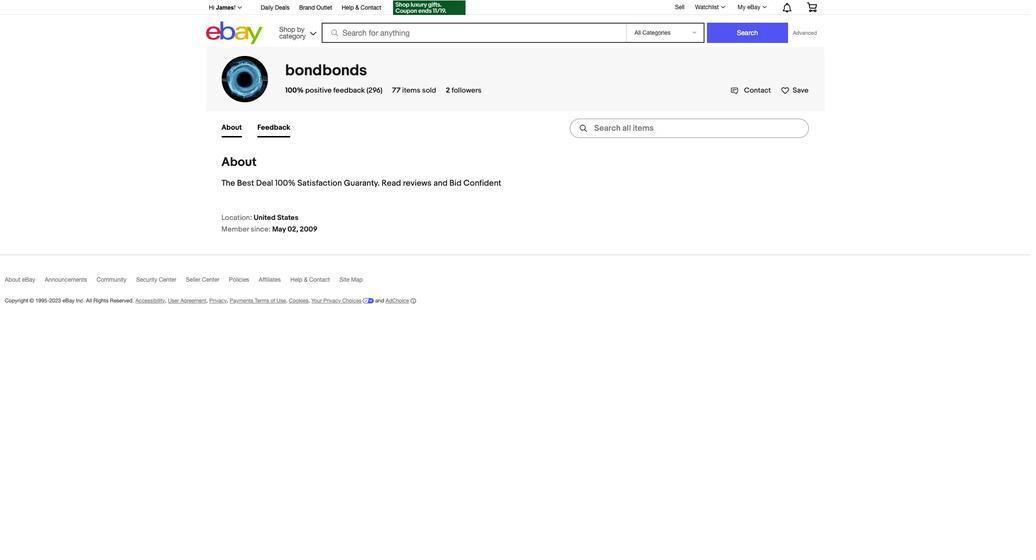 Task type: locate. For each thing, give the bounding box(es) containing it.
seller center link
[[186, 277, 229, 288]]

all
[[86, 298, 92, 304]]

0 vertical spatial help & contact link
[[342, 3, 381, 14]]

help & contact for rightmost "help & contact" link
[[342, 4, 381, 11]]

0 horizontal spatial ebay
[[22, 277, 35, 284]]

the best deal 100% satisfaction guaranty.  read reviews and bid confident
[[221, 179, 501, 188]]

1 horizontal spatial privacy
[[323, 298, 341, 304]]

feedback
[[333, 86, 365, 95]]

(296)
[[367, 86, 383, 95]]

policies link
[[229, 277, 259, 288]]

,
[[165, 298, 166, 304], [206, 298, 208, 304], [227, 298, 228, 304], [286, 298, 287, 304], [308, 298, 310, 304]]

0 horizontal spatial and
[[375, 298, 384, 304]]

privacy right your at the bottom left of the page
[[323, 298, 341, 304]]

help & contact link up your at the bottom left of the page
[[290, 277, 340, 288]]

cookies
[[289, 298, 308, 304]]

center inside seller center link
[[202, 277, 219, 284]]

feedback
[[257, 123, 290, 132]]

1 vertical spatial ebay
[[22, 277, 35, 284]]

0 vertical spatial about
[[221, 123, 242, 132]]

help inside account navigation
[[342, 4, 354, 11]]

1 horizontal spatial ebay
[[63, 298, 75, 304]]

cookies link
[[289, 298, 308, 304]]

user
[[168, 298, 179, 304]]

about left feedback
[[221, 123, 242, 132]]

1 horizontal spatial center
[[202, 277, 219, 284]]

1 horizontal spatial help & contact link
[[342, 3, 381, 14]]

help & contact
[[342, 4, 381, 11], [290, 277, 330, 284]]

center for security center
[[159, 277, 176, 284]]

0 vertical spatial ebay
[[747, 4, 760, 11]]

and
[[434, 179, 448, 188], [375, 298, 384, 304]]

1 horizontal spatial and
[[434, 179, 448, 188]]

help & contact inside account navigation
[[342, 4, 381, 11]]

0 vertical spatial help
[[342, 4, 354, 11]]

of
[[271, 298, 275, 304]]

100% left positive
[[285, 86, 304, 95]]

about up copyright in the bottom of the page
[[5, 277, 20, 284]]

bondbonds link
[[285, 61, 367, 80]]

payments terms of use link
[[230, 298, 286, 304]]

center for seller center
[[202, 277, 219, 284]]

1 center from the left
[[159, 277, 176, 284]]

ebay inside account navigation
[[747, 4, 760, 11]]

1 vertical spatial &
[[304, 277, 308, 284]]

2 center from the left
[[202, 277, 219, 284]]

shop by category button
[[275, 21, 318, 42]]

2 horizontal spatial ebay
[[747, 4, 760, 11]]

and left adchoice
[[375, 298, 384, 304]]

1 vertical spatial about
[[221, 155, 257, 170]]

help right outlet
[[342, 4, 354, 11]]

contact up your at the bottom left of the page
[[309, 277, 330, 284]]

your
[[311, 298, 322, 304]]

& up cookies
[[304, 277, 308, 284]]

hi james !
[[209, 4, 236, 11]]

ebay left inc.
[[63, 298, 75, 304]]

get the coupon image
[[393, 0, 465, 15]]

&
[[355, 4, 359, 11], [304, 277, 308, 284]]

help & contact right outlet
[[342, 4, 381, 11]]

, left your at the bottom left of the page
[[308, 298, 310, 304]]

2 vertical spatial contact
[[309, 277, 330, 284]]

1 vertical spatial help & contact
[[290, 277, 330, 284]]

contact right outlet
[[361, 4, 381, 11]]

center
[[159, 277, 176, 284], [202, 277, 219, 284]]

2
[[446, 86, 450, 95]]

account navigation
[[204, 0, 824, 16]]

followers
[[452, 86, 482, 95]]

help
[[342, 4, 354, 11], [290, 277, 302, 284]]

1 horizontal spatial contact
[[361, 4, 381, 11]]

contact link
[[731, 86, 771, 95]]

None submit
[[707, 23, 788, 43]]

reserved.
[[110, 298, 134, 304]]

adchoice link
[[386, 298, 416, 304]]

ebay for about ebay
[[22, 277, 35, 284]]

, left user
[[165, 298, 166, 304]]

contact
[[361, 4, 381, 11], [744, 86, 771, 95], [309, 277, 330, 284]]

1 vertical spatial and
[[375, 298, 384, 304]]

best
[[237, 179, 254, 188]]

2 , from the left
[[206, 298, 208, 304]]

daily deals
[[261, 4, 290, 11]]

contact for rightmost "help & contact" link
[[361, 4, 381, 11]]

about for feedback
[[221, 123, 242, 132]]

, left privacy link
[[206, 298, 208, 304]]

0 horizontal spatial help & contact
[[290, 277, 330, 284]]

privacy
[[209, 298, 227, 304], [323, 298, 341, 304]]

0 horizontal spatial privacy
[[209, 298, 227, 304]]

watchlist link
[[690, 1, 730, 13]]

center right security
[[159, 277, 176, 284]]

satisfaction
[[297, 179, 342, 188]]

tab list
[[221, 119, 306, 138]]

center right "seller"
[[202, 277, 219, 284]]

help for the bottommost "help & contact" link
[[290, 277, 302, 284]]

ebay
[[747, 4, 760, 11], [22, 277, 35, 284], [63, 298, 75, 304]]

brand
[[299, 4, 315, 11]]

about for the best deal 100% satisfaction guaranty.  read reviews and bid confident
[[221, 155, 257, 170]]

0 horizontal spatial &
[[304, 277, 308, 284]]

help for rightmost "help & contact" link
[[342, 4, 354, 11]]

0 horizontal spatial contact
[[309, 277, 330, 284]]

0 vertical spatial &
[[355, 4, 359, 11]]

help & contact for the bottommost "help & contact" link
[[290, 277, 330, 284]]

2 vertical spatial about
[[5, 277, 20, 284]]

about up best
[[221, 155, 257, 170]]

2 followers
[[446, 86, 482, 95]]

items
[[402, 86, 421, 95]]

contact left 'save' button
[[744, 86, 771, 95]]

100%
[[285, 86, 304, 95], [275, 179, 296, 188]]

0 vertical spatial contact
[[361, 4, 381, 11]]

deal
[[256, 179, 273, 188]]

accessibility link
[[135, 298, 165, 304]]

ebay up "©" at the bottom left
[[22, 277, 35, 284]]

and left bid
[[434, 179, 448, 188]]

adchoice
[[386, 298, 409, 304]]

, left payments
[[227, 298, 228, 304]]

policies
[[229, 277, 249, 284]]

1 horizontal spatial help
[[342, 4, 354, 11]]

help up cookies
[[290, 277, 302, 284]]

the
[[221, 179, 235, 188]]

1 horizontal spatial help & contact
[[342, 4, 381, 11]]

contact inside account navigation
[[361, 4, 381, 11]]

1 horizontal spatial &
[[355, 4, 359, 11]]

member
[[221, 225, 249, 234]]

1 vertical spatial help
[[290, 277, 302, 284]]

states
[[277, 213, 299, 223]]

, left cookies link
[[286, 298, 287, 304]]

advanced link
[[788, 23, 822, 43]]

2 horizontal spatial contact
[[744, 86, 771, 95]]

privacy down seller center link
[[209, 298, 227, 304]]

100% right "deal" at the left
[[275, 179, 296, 188]]

shop by category
[[279, 25, 306, 40]]

ebay right "my"
[[747, 4, 760, 11]]

tab list containing about
[[221, 119, 306, 138]]

0 horizontal spatial help & contact link
[[290, 277, 340, 288]]

positive
[[305, 86, 332, 95]]

help & contact up your at the bottom left of the page
[[290, 277, 330, 284]]

center inside security center link
[[159, 277, 176, 284]]

0 horizontal spatial help
[[290, 277, 302, 284]]

help & contact link right outlet
[[342, 3, 381, 14]]

& inside account navigation
[[355, 4, 359, 11]]

0 horizontal spatial center
[[159, 277, 176, 284]]

map
[[351, 277, 363, 284]]

community
[[97, 277, 126, 284]]

daily
[[261, 4, 273, 11]]

category
[[279, 32, 306, 40]]

use
[[277, 298, 286, 304]]

0 vertical spatial help & contact
[[342, 4, 381, 11]]

& right outlet
[[355, 4, 359, 11]]

site
[[340, 277, 350, 284]]

Search all items field
[[570, 119, 809, 138]]

5 , from the left
[[308, 298, 310, 304]]



Task type: describe. For each thing, give the bounding box(es) containing it.
0 vertical spatial and
[[434, 179, 448, 188]]

2023
[[49, 298, 61, 304]]

security
[[136, 277, 157, 284]]

1 privacy from the left
[[209, 298, 227, 304]]

contact for the bottommost "help & contact" link
[[309, 277, 330, 284]]

payments
[[230, 298, 253, 304]]

site map link
[[340, 277, 372, 288]]

brand outlet link
[[299, 3, 332, 14]]

seller center
[[186, 277, 219, 284]]

2009
[[300, 225, 318, 234]]

announcements link
[[45, 277, 97, 288]]

ebay for my ebay
[[747, 4, 760, 11]]

1 vertical spatial contact
[[744, 86, 771, 95]]

choices
[[342, 298, 362, 304]]

my ebay
[[738, 4, 760, 11]]

read
[[382, 179, 401, 188]]

privacy link
[[209, 298, 227, 304]]

guaranty.
[[344, 179, 380, 188]]

outlet
[[316, 4, 332, 11]]

security center link
[[136, 277, 186, 288]]

bondbonds image
[[221, 56, 268, 102]]

& for rightmost "help & contact" link
[[355, 4, 359, 11]]

location: united states member since: may 02, 2009
[[221, 213, 318, 234]]

watchlist
[[695, 4, 719, 11]]

copyright © 1995-2023 ebay inc. all rights reserved. accessibility , user agreement , privacy , payments terms of use , cookies , your privacy choices
[[5, 298, 362, 304]]

advanced
[[793, 30, 817, 36]]

brand outlet
[[299, 4, 332, 11]]

1995-
[[35, 298, 49, 304]]

seller
[[186, 277, 200, 284]]

since:
[[251, 225, 271, 234]]

community link
[[97, 277, 136, 288]]

about ebay link
[[5, 277, 45, 288]]

sell link
[[671, 4, 689, 10]]

my
[[738, 4, 746, 11]]

hi
[[209, 4, 214, 11]]

user agreement link
[[168, 298, 206, 304]]

inc.
[[76, 298, 85, 304]]

save
[[793, 86, 809, 95]]

by
[[297, 25, 305, 33]]

james
[[216, 4, 234, 11]]

bid
[[449, 179, 462, 188]]

confident
[[463, 179, 501, 188]]

daily deals link
[[261, 3, 290, 14]]

and adchoice
[[374, 298, 409, 304]]

1 vertical spatial 100%
[[275, 179, 296, 188]]

may
[[272, 225, 286, 234]]

agreement
[[180, 298, 206, 304]]

0 vertical spatial 100%
[[285, 86, 304, 95]]

about ebay
[[5, 277, 35, 284]]

deals
[[275, 4, 290, 11]]

77
[[392, 86, 401, 95]]

your shopping cart image
[[806, 2, 817, 12]]

1 vertical spatial help & contact link
[[290, 277, 340, 288]]

site map
[[340, 277, 363, 284]]

affiliates link
[[259, 277, 290, 288]]

location:
[[221, 213, 252, 223]]

rights
[[93, 298, 109, 304]]

& for the bottommost "help & contact" link
[[304, 277, 308, 284]]

bondbonds
[[285, 61, 367, 80]]

affiliates
[[259, 277, 281, 284]]

sell
[[675, 4, 685, 10]]

100% positive feedback (296)
[[285, 86, 383, 95]]

77 items sold
[[392, 86, 436, 95]]

reviews
[[403, 179, 432, 188]]

2 vertical spatial ebay
[[63, 298, 75, 304]]

02,
[[287, 225, 298, 234]]

announcements
[[45, 277, 87, 284]]

1 , from the left
[[165, 298, 166, 304]]

terms
[[255, 298, 269, 304]]

shop by category banner
[[204, 0, 824, 47]]

Search for anything text field
[[323, 24, 624, 42]]

2 privacy from the left
[[323, 298, 341, 304]]

accessibility
[[135, 298, 165, 304]]

shop
[[279, 25, 295, 33]]

none submit inside the shop by category banner
[[707, 23, 788, 43]]

4 , from the left
[[286, 298, 287, 304]]

security center
[[136, 277, 176, 284]]

3 , from the left
[[227, 298, 228, 304]]

copyright
[[5, 298, 28, 304]]

my ebay link
[[732, 1, 771, 13]]

united
[[254, 213, 276, 223]]

save button
[[781, 84, 809, 95]]

sold
[[422, 86, 436, 95]]

©
[[30, 298, 34, 304]]



Task type: vqa. For each thing, say whether or not it's contained in the screenshot.
the Deals
yes



